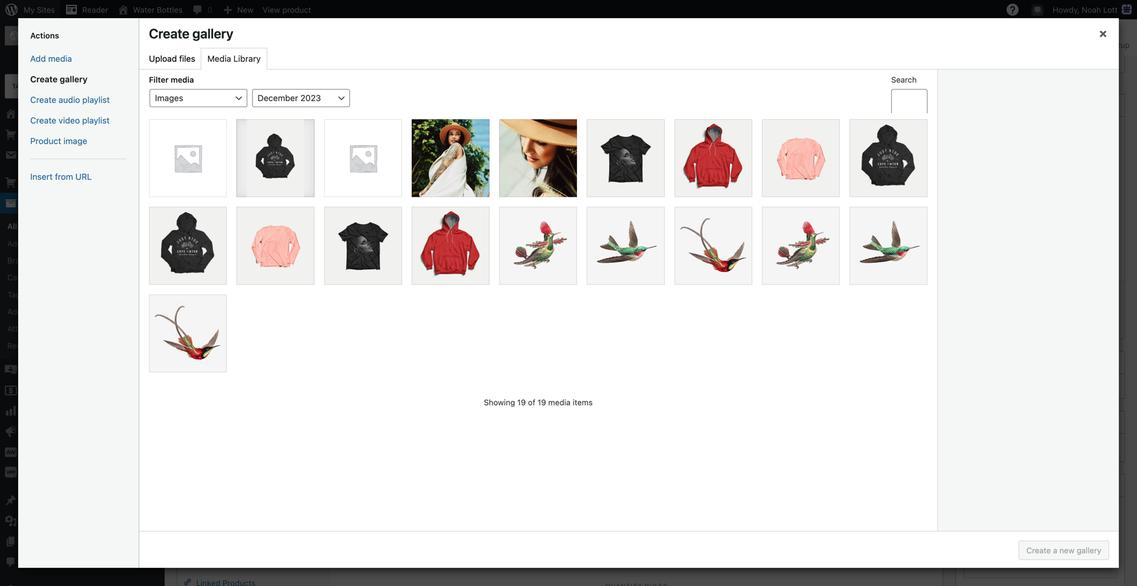 Task type: locate. For each thing, give the bounding box(es) containing it.
Placeholder Image checkbox
[[495, 115, 582, 202], [670, 115, 758, 202], [845, 115, 933, 202], [144, 202, 232, 290], [319, 202, 407, 290], [582, 202, 670, 290], [758, 202, 845, 290], [144, 290, 232, 377]]

view product link
[[259, 0, 316, 19]]

reviews
[[7, 341, 37, 350]]

water bottles woo-softly-futuristic-post.wpcomstaging.com coming soon
[[29, 26, 187, 61]]

0 vertical spatial gallery
[[193, 25, 234, 41]]

for
[[126, 82, 136, 91]]

comments
[[22, 558, 64, 568]]

add down all
[[7, 239, 22, 248]]

add new link
[[0, 235, 165, 252]]

media down product description
[[222, 179, 244, 188]]

0 horizontal spatial create gallery
[[30, 74, 88, 84]]

0 vertical spatial create gallery
[[149, 25, 234, 41]]

showing 19 of 19 media items
[[484, 398, 593, 407]]

product up my mailboxes
[[30, 136, 61, 146]]

2 vertical spatial my
[[22, 150, 34, 160]]

1 vertical spatial playlist
[[82, 115, 110, 125]]

19
[[518, 398, 526, 407], [538, 398, 547, 407]]

brands link
[[0, 252, 165, 269]]

1 horizontal spatial create gallery
[[149, 25, 234, 41]]

Search search field
[[892, 89, 928, 120]]

Placeholder Image checkbox
[[232, 115, 319, 202], [319, 115, 407, 202], [407, 115, 495, 202], [582, 115, 670, 202], [758, 115, 845, 202], [232, 202, 319, 290], [407, 202, 495, 290], [495, 202, 582, 290], [670, 202, 758, 290], [845, 202, 933, 290]]

new down all products
[[24, 239, 40, 248]]

1 horizontal spatial bottles
[[157, 5, 183, 14]]

add for add media
[[205, 179, 220, 188]]

edit down files
[[177, 68, 200, 84]]

create down the 14 days left in trial
[[30, 95, 56, 105]]

gallery right "new"
[[1078, 546, 1102, 555]]

create down add media
[[30, 74, 58, 84]]

my home 4
[[22, 109, 70, 119]]

all
[[7, 222, 17, 231]]

media down files
[[171, 75, 194, 84]]

1 playlist from the top
[[82, 95, 110, 105]]

upload files button
[[143, 48, 201, 70]]

bottles up the softly-
[[54, 26, 82, 36]]

howdy,
[[1053, 5, 1080, 14]]

0 horizontal spatial media
[[48, 54, 72, 64]]

paragraph
[[194, 203, 232, 212]]

items
[[573, 398, 593, 407]]

1 vertical spatial water
[[29, 26, 52, 36]]

futuristic-
[[69, 39, 103, 47]]

insert from url button
[[18, 167, 139, 187]]

19 right the 'of'
[[538, 398, 547, 407]]

create inside create gallery button
[[30, 74, 58, 84]]

None submit
[[963, 123, 1014, 141], [1077, 313, 1119, 333], [963, 123, 1014, 141], [1077, 313, 1119, 333]]

upload files
[[149, 54, 195, 64]]

product right view
[[283, 5, 311, 14]]

add inside create gallery dialog
[[30, 54, 46, 64]]

1 horizontal spatial water
[[133, 5, 155, 14]]

contact
[[366, 179, 395, 188]]

inventory link
[[178, 522, 330, 547]]

water inside toolbar navigation
[[133, 5, 155, 14]]

tab list inside create gallery tab panel
[[143, 48, 268, 70]]

product for product image
[[30, 136, 61, 146]]

1 horizontal spatial new
[[237, 5, 254, 14]]

insert from url
[[30, 172, 92, 182]]

0 horizontal spatial tab list
[[18, 18, 139, 568]]

product up add media button
[[185, 155, 217, 165]]

0 vertical spatial bottles
[[157, 5, 183, 14]]

0 vertical spatial media
[[208, 54, 231, 64]]

1 horizontal spatial 19
[[538, 398, 547, 407]]

0 vertical spatial media
[[48, 54, 72, 64]]

media inside button
[[48, 54, 72, 64]]

media
[[48, 54, 72, 64], [171, 75, 194, 84], [549, 398, 571, 407]]

14 days left in trial
[[12, 82, 75, 90]]

create inside create video playlist button
[[30, 115, 56, 125]]

bottles inside toolbar navigation
[[157, 5, 183, 14]]

my mailboxes
[[22, 150, 75, 160]]

product down media library
[[203, 68, 250, 84]]

0 horizontal spatial water
[[29, 26, 52, 36]]

add for add media
[[30, 54, 46, 64]]

create inside create a new gallery button
[[1027, 546, 1052, 555]]

my inside my mailboxes link
[[22, 150, 34, 160]]

edit
[[189, 32, 205, 42], [177, 68, 200, 84]]

placeholder image image
[[237, 119, 315, 197], [324, 119, 402, 197], [412, 119, 490, 197], [500, 119, 578, 197], [587, 119, 665, 197], [675, 119, 753, 197], [763, 119, 840, 197], [850, 119, 928, 197], [149, 207, 227, 285], [237, 207, 315, 285], [324, 207, 402, 285], [412, 207, 490, 285], [500, 207, 578, 285], [587, 207, 665, 285], [675, 207, 753, 285], [763, 207, 840, 285], [850, 207, 928, 285], [149, 295, 227, 373]]

edit for edit product
[[189, 32, 205, 42]]

new
[[1060, 546, 1075, 555]]

woocommerce placeholder image
[[149, 119, 227, 197]]

product
[[283, 5, 311, 14], [203, 68, 250, 84]]

2 playlist from the top
[[82, 115, 110, 125]]

water inside water bottles woo-softly-futuristic-post.wpcomstaging.com coming soon
[[29, 26, 52, 36]]

0 vertical spatial water
[[133, 5, 155, 14]]

ons
[[26, 307, 39, 316]]

1 horizontal spatial gallery
[[193, 25, 234, 41]]

my left home
[[22, 109, 34, 119]]

media for filter media
[[171, 75, 194, 84]]

image
[[64, 136, 87, 146]]

2 vertical spatial media
[[549, 398, 571, 407]]

add inside main menu navigation
[[7, 239, 22, 248]]

1 vertical spatial my
[[22, 109, 34, 119]]

playlist down upgrade
[[82, 95, 110, 105]]

1 horizontal spatial media
[[171, 75, 194, 84]]

add media button
[[185, 175, 249, 193]]

water up post.wpcomstaging.com
[[133, 5, 155, 14]]

product
[[207, 32, 240, 42], [183, 97, 229, 113], [30, 136, 61, 146], [185, 155, 217, 165]]

reader
[[82, 5, 108, 14]]

categories
[[7, 273, 47, 282]]

product image button
[[18, 131, 139, 151]]

library
[[234, 54, 261, 64]]

create for create gallery button
[[30, 74, 58, 84]]

create inside create audio playlist button
[[30, 95, 56, 105]]

finish setup
[[1086, 40, 1131, 49]]

create up upgrades
[[30, 115, 56, 125]]

new left view
[[237, 5, 254, 14]]

product for product name
[[183, 97, 229, 113]]

gallery right in
[[60, 74, 88, 84]]

media library button
[[201, 48, 268, 70]]

media down the softly-
[[48, 54, 72, 64]]

None checkbox
[[972, 530, 981, 540], [972, 544, 981, 554], [972, 558, 981, 568], [972, 530, 981, 540], [972, 544, 981, 554], [972, 558, 981, 568]]

product inside toolbar navigation
[[283, 5, 311, 14]]

playlist right video
[[82, 115, 110, 125]]

media left items
[[549, 398, 571, 407]]

0 vertical spatial playlist
[[82, 95, 110, 105]]

media up edit product
[[208, 54, 231, 64]]

upload
[[149, 54, 177, 64]]

my down upgrades
[[22, 150, 34, 160]]

add left contact
[[349, 179, 364, 188]]

tags link
[[0, 286, 165, 303]]

add media button
[[18, 48, 139, 69]]

add down 'woo-'
[[30, 54, 46, 64]]

create gallery tab panel
[[139, 48, 1120, 531]]

create audio playlist button
[[18, 90, 139, 110]]

1 vertical spatial create gallery
[[30, 74, 88, 84]]

from
[[55, 172, 73, 182]]

playlist
[[82, 95, 110, 105], [82, 115, 110, 125]]

my mailboxes link
[[0, 145, 165, 166]]

noah
[[1083, 5, 1102, 14]]

days
[[22, 82, 38, 90]]

bottles inside water bottles woo-softly-futuristic-post.wpcomstaging.com coming soon
[[54, 26, 82, 36]]

1 vertical spatial new
[[24, 239, 40, 248]]

0 vertical spatial edit
[[189, 32, 205, 42]]

write
[[274, 179, 294, 188]]

inventory
[[196, 529, 230, 538]]

2 horizontal spatial gallery
[[1078, 546, 1102, 555]]

all products
[[7, 222, 54, 231]]

0 vertical spatial new
[[237, 5, 254, 14]]

my left sites
[[24, 5, 35, 14]]

0 vertical spatial product
[[283, 5, 311, 14]]

ai
[[313, 179, 321, 188]]

add
[[30, 54, 46, 64], [205, 179, 220, 188], [349, 179, 364, 188], [7, 239, 22, 248]]

0 horizontal spatial 19
[[518, 398, 526, 407]]

lott
[[1104, 5, 1118, 14]]

2 horizontal spatial media
[[549, 398, 571, 407]]

orders link
[[0, 172, 165, 193]]

bottles up post.wpcomstaging.com
[[157, 5, 183, 14]]

0 horizontal spatial new
[[24, 239, 40, 248]]

gallery up media library
[[193, 25, 234, 41]]

tab list containing upload files
[[143, 48, 268, 70]]

tab list
[[18, 18, 139, 568], [143, 48, 268, 70]]

0 horizontal spatial product
[[203, 68, 250, 84]]

create left a
[[1027, 546, 1052, 555]]

howdy, noah lott
[[1053, 5, 1118, 14]]

my
[[24, 5, 35, 14], [22, 109, 34, 119], [22, 150, 34, 160]]

product inside 'product image' button
[[30, 136, 61, 146]]

upgrades link
[[0, 124, 165, 145]]

upgrade for $1 button
[[91, 79, 150, 94]]

1 horizontal spatial product
[[283, 5, 311, 14]]

4
[[66, 110, 70, 118]]

0 vertical spatial my
[[24, 5, 35, 14]]

water up 'woo-'
[[29, 26, 52, 36]]

1 vertical spatial gallery
[[60, 74, 88, 84]]

0 horizontal spatial bottles
[[54, 26, 82, 36]]

upgrade for $1
[[95, 82, 146, 91]]

add new
[[7, 239, 40, 248]]

0 horizontal spatial gallery
[[60, 74, 88, 84]]

bottles for water bottles woo-softly-futuristic-post.wpcomstaging.com coming soon
[[54, 26, 82, 36]]

video
[[59, 115, 80, 125]]

1 vertical spatial bottles
[[54, 26, 82, 36]]

uncategorized
[[984, 530, 1040, 540]]

add up paragraph
[[205, 179, 220, 188]]

1 horizontal spatial tab list
[[143, 48, 268, 70]]

1 vertical spatial media
[[171, 75, 194, 84]]

water
[[133, 5, 155, 14], [29, 26, 52, 36]]

orders
[[22, 177, 49, 187]]

19 left the 'of'
[[518, 398, 526, 407]]

add contact form button
[[331, 175, 421, 193]]

new
[[237, 5, 254, 14], [24, 239, 40, 248]]

add for add contact form
[[349, 179, 364, 188]]

women
[[984, 559, 1014, 568]]

product down edit product
[[183, 97, 229, 113]]

1 vertical spatial edit
[[177, 68, 200, 84]]

2 19 from the left
[[538, 398, 547, 407]]

create gallery dialog
[[18, 18, 1120, 568]]

my inside my sites link
[[24, 5, 35, 14]]

water bottles
[[133, 5, 183, 14]]

1 vertical spatial product
[[203, 68, 250, 84]]

product for edit product
[[203, 68, 250, 84]]

edit up files
[[189, 32, 205, 42]]

search
[[892, 75, 917, 84]]



Task type: describe. For each thing, give the bounding box(es) containing it.
add-
[[7, 307, 26, 316]]

product description
[[185, 155, 266, 165]]

Regular price ($) text field
[[429, 506, 680, 524]]

name
[[232, 97, 264, 113]]

attributes
[[7, 324, 43, 333]]

view
[[263, 5, 280, 14]]

finish
[[1086, 40, 1108, 49]]

files
[[179, 54, 195, 64]]

tab list containing add media
[[18, 18, 139, 568]]

write with ai button
[[252, 175, 328, 193]]

water for water bottles woo-softly-futuristic-post.wpcomstaging.com coming soon
[[29, 26, 52, 36]]

description
[[219, 155, 266, 165]]

add contact form
[[347, 179, 416, 188]]

finish setup button
[[1079, 19, 1138, 56]]

products
[[19, 222, 54, 231]]

Gift Card: checkbox
[[580, 475, 590, 485]]

home
[[36, 109, 59, 119]]

in
[[54, 82, 60, 90]]

softly-
[[47, 39, 69, 47]]

actions
[[30, 31, 59, 40]]

create audio playlist
[[30, 95, 110, 105]]

gallery inside tab list
[[60, 74, 88, 84]]

attributes link
[[0, 320, 165, 337]]

1 vertical spatial media
[[222, 179, 244, 188]]

playlist for create video playlist
[[82, 115, 110, 125]]

create for create a new gallery button in the right bottom of the page
[[1027, 546, 1052, 555]]

Virtual: checkbox
[[446, 475, 456, 485]]

create for create audio playlist button
[[30, 95, 56, 105]]

water bottles link
[[113, 0, 188, 19]]

create video playlist button
[[18, 110, 139, 131]]

create video playlist
[[30, 115, 110, 125]]

url
[[75, 172, 92, 182]]

product up media library
[[207, 32, 240, 42]]

paragraph button
[[189, 201, 256, 215]]

main menu navigation
[[0, 19, 187, 587]]

create a new gallery
[[1027, 546, 1102, 555]]

create up 'upload files'
[[149, 25, 190, 41]]

create for create video playlist button
[[30, 115, 56, 125]]

new inside toolbar navigation
[[237, 5, 254, 14]]

describe this product. what makes it unique? what are its most important features? image
[[427, 179, 437, 188]]

14
[[12, 82, 20, 90]]

all products link
[[0, 218, 165, 235]]

my sites
[[24, 5, 55, 14]]

my for my mailboxes
[[22, 150, 34, 160]]

post.wpcomstaging.com
[[103, 39, 187, 47]]

setup
[[1110, 40, 1131, 49]]

product for view product
[[283, 5, 311, 14]]

1 19 from the left
[[518, 398, 526, 407]]

tags
[[7, 290, 25, 299]]

media library
[[208, 54, 261, 64]]

add media
[[30, 54, 72, 64]]

my sites link
[[0, 0, 60, 19]]

product for product description
[[185, 155, 217, 165]]

new inside main menu navigation
[[24, 239, 40, 248]]

my for my home 4
[[22, 109, 34, 119]]

create a new gallery button
[[1019, 541, 1110, 560]]

insert
[[30, 172, 53, 182]]

comments link
[[0, 553, 165, 573]]

sites
[[37, 5, 55, 14]]

trial
[[62, 82, 75, 90]]

filter
[[149, 75, 169, 84]]

my for my sites
[[24, 5, 35, 14]]

upgrades
[[22, 129, 60, 139]]

left
[[40, 82, 52, 90]]

2 vertical spatial gallery
[[1078, 546, 1102, 555]]

filter media
[[149, 75, 194, 84]]

categories link
[[0, 269, 165, 286]]

edit for edit product
[[177, 68, 200, 84]]

water for water bottles
[[133, 5, 155, 14]]

create gallery inside button
[[30, 74, 88, 84]]

a
[[1054, 546, 1058, 555]]

upgrade
[[95, 82, 124, 91]]

reviews link
[[0, 337, 165, 355]]

add-ons
[[7, 307, 39, 316]]

playlist for create audio playlist
[[82, 95, 110, 105]]

$1
[[138, 82, 146, 91]]

new link
[[217, 0, 259, 19]]

media for add media
[[48, 54, 72, 64]]

add media
[[203, 179, 244, 188]]

edit product
[[177, 68, 250, 84]]

Sale price ($) text field
[[429, 536, 680, 554]]

edit product
[[189, 32, 240, 42]]

Downloadable: checkbox
[[523, 475, 532, 485]]

paragraph button
[[188, 200, 257, 216]]

showing
[[484, 398, 515, 407]]

with
[[296, 179, 311, 188]]

view product
[[263, 5, 311, 14]]

add-ons link
[[0, 303, 165, 320]]

reader link
[[60, 0, 113, 19]]

audio
[[59, 95, 80, 105]]

woocommerce-placeholder checkbox
[[144, 115, 232, 202]]

bottles for water bottles
[[157, 5, 183, 14]]

brands
[[7, 256, 33, 265]]

Product name text field
[[177, 94, 944, 117]]

toolbar navigation
[[0, 0, 1138, 22]]

create gallery button
[[18, 69, 139, 90]]

coming
[[35, 53, 61, 61]]

add for add new
[[7, 239, 22, 248]]

soon
[[63, 53, 81, 61]]

media inside tab list
[[208, 54, 231, 64]]

product image
[[30, 136, 87, 146]]



Task type: vqa. For each thing, say whether or not it's contained in the screenshot.
Toggle block inserter icon
no



